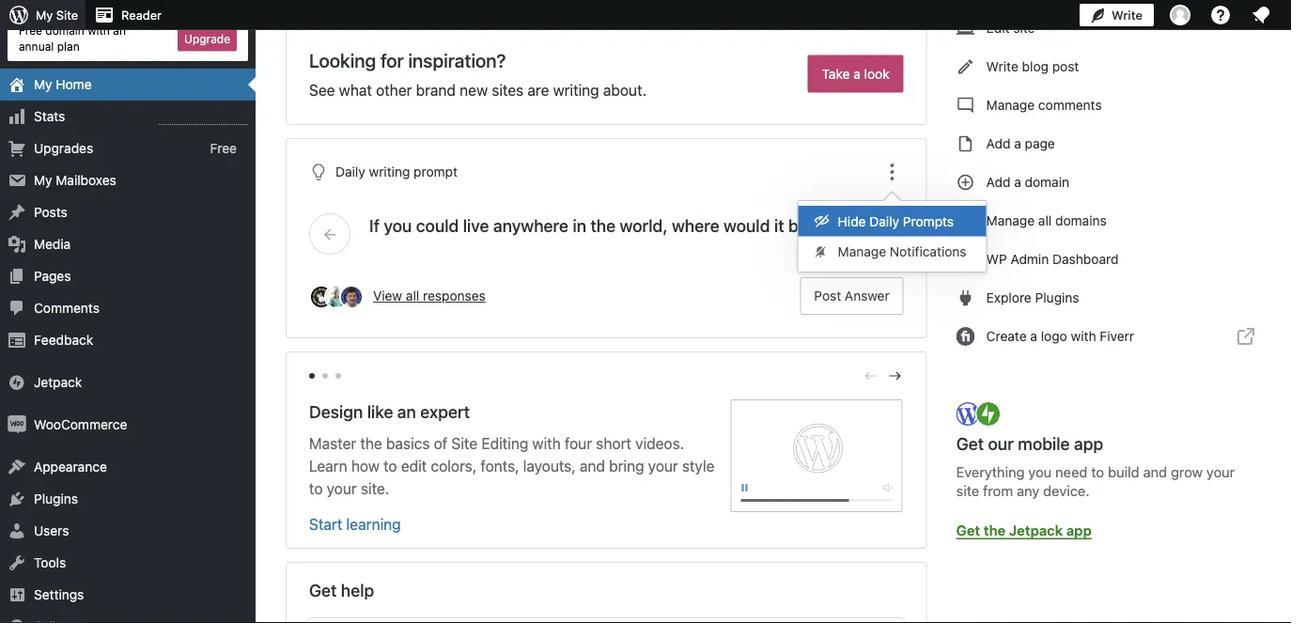 Task type: describe. For each thing, give the bounding box(es) containing it.
add a domain link
[[957, 164, 1277, 201]]

insert_drive_file image
[[957, 133, 976, 155]]

comments link
[[0, 293, 256, 324]]

settings
[[34, 587, 84, 603]]

wp admin dashboard link
[[957, 241, 1277, 278]]

laptop image
[[957, 17, 976, 39]]

free for free
[[210, 141, 237, 156]]

see
[[309, 81, 335, 99]]

write for write blog post
[[987, 59, 1019, 74]]

wordpress and jetpack app image
[[957, 401, 1003, 428]]

answer
[[845, 288, 890, 304]]

comments
[[34, 301, 100, 316]]

the for get the jetpack app
[[984, 522, 1006, 538]]

daily inside button
[[870, 213, 900, 229]]

post answer link
[[801, 277, 904, 315]]

my for my home
[[34, 77, 52, 92]]

jetpack link
[[0, 367, 256, 399]]

about.
[[604, 81, 647, 99]]

manage for manage all domains
[[987, 213, 1035, 228]]

everything
[[957, 464, 1025, 480]]

take
[[822, 66, 850, 81]]

media
[[34, 237, 71, 252]]

edit site
[[987, 20, 1036, 36]]

manage for manage comments
[[987, 97, 1035, 113]]

everything you need to build and grow your site from any device.
[[957, 464, 1236, 499]]

1 horizontal spatial writing
[[553, 81, 600, 99]]

free for free domain with an annual plan
[[19, 24, 42, 37]]

feedback
[[34, 332, 93, 348]]

style
[[683, 457, 715, 475]]

get the jetpack app
[[957, 522, 1092, 538]]

appearance link
[[0, 451, 256, 483]]

start learning button
[[309, 515, 401, 533]]

previous image
[[863, 368, 880, 385]]

what
[[339, 81, 372, 99]]

a for logo
[[1031, 329, 1038, 344]]

add for add a domain
[[987, 174, 1011, 190]]

create
[[987, 329, 1027, 344]]

blog
[[1023, 59, 1049, 74]]

with inside free domain with an annual plan
[[88, 24, 110, 37]]

looking for inspiration?
[[309, 49, 506, 71]]

my mailboxes
[[34, 173, 116, 188]]

all for view
[[406, 288, 420, 304]]

you for could
[[384, 215, 412, 236]]

grow
[[1172, 464, 1204, 480]]

prompt
[[414, 164, 458, 179]]

post answer
[[815, 288, 890, 304]]

1 answered users image from the left
[[309, 285, 334, 309]]

toggle menu image
[[882, 161, 904, 183]]

woocommerce link
[[0, 409, 256, 441]]

hide daily prompts
[[838, 213, 954, 229]]

0 horizontal spatial to
[[309, 480, 323, 498]]

four
[[565, 435, 592, 453]]

1 vertical spatial an
[[398, 402, 416, 422]]

if you could live anywhere in the world, where would it be?
[[370, 215, 817, 236]]

our
[[989, 434, 1014, 454]]

if
[[370, 215, 380, 236]]

appearance
[[34, 459, 107, 475]]

upgrades
[[34, 141, 93, 156]]

posts link
[[0, 197, 256, 229]]

hide
[[838, 213, 867, 229]]

1 horizontal spatial the
[[591, 215, 616, 236]]

get for get the jetpack app
[[957, 522, 981, 538]]

add a domain
[[987, 174, 1070, 190]]

img image for woocommerce
[[8, 416, 26, 435]]

img image for jetpack
[[8, 373, 26, 392]]

add for add a page
[[987, 136, 1011, 151]]

take a look
[[822, 66, 890, 81]]

are
[[528, 81, 549, 99]]

daily writing prompt
[[336, 164, 458, 179]]

my mailboxes link
[[0, 165, 256, 197]]

get help
[[309, 581, 375, 601]]

start
[[309, 515, 343, 533]]

0 horizontal spatial daily
[[336, 164, 366, 179]]

be?
[[789, 215, 817, 236]]

could
[[416, 215, 459, 236]]

tooltip containing hide daily prompts
[[798, 191, 988, 273]]

edit
[[401, 457, 427, 475]]

prompts
[[903, 213, 954, 229]]

learning
[[347, 515, 401, 533]]

site inside "master the basics of site editing with four short videos. learn how to edit colors, fonts, layouts, and bring your style to your site."
[[452, 435, 478, 453]]

would
[[724, 215, 771, 236]]

2 answered users image from the left
[[339, 285, 364, 309]]

comments
[[1039, 97, 1103, 113]]

pages link
[[0, 261, 256, 293]]

wp
[[987, 252, 1008, 267]]

add a page link
[[957, 125, 1277, 163]]

1 vertical spatial with
[[1072, 329, 1097, 344]]

videos.
[[636, 435, 685, 453]]

manage your notifications image
[[1251, 4, 1273, 26]]

next image
[[887, 368, 904, 385]]

feedback link
[[0, 324, 256, 356]]

0 horizontal spatial plugins
[[34, 491, 78, 507]]

write blog post
[[987, 59, 1080, 74]]

tools
[[34, 555, 66, 571]]

1 horizontal spatial domain
[[1025, 174, 1070, 190]]

an inside free domain with an annual plan
[[113, 24, 126, 37]]

page
[[1025, 136, 1056, 151]]

my home link
[[0, 69, 256, 101]]

get the jetpack app link
[[957, 518, 1092, 542]]

users link
[[0, 515, 256, 547]]

1 horizontal spatial plugins
[[1036, 290, 1080, 306]]

fonts,
[[481, 457, 520, 475]]

and inside "master the basics of site editing with four short videos. learn how to edit colors, fonts, layouts, and bring your style to your site."
[[580, 457, 606, 475]]

post
[[815, 288, 842, 304]]

view
[[373, 288, 403, 304]]

explore
[[987, 290, 1032, 306]]

my site
[[36, 8, 78, 22]]

pages
[[34, 269, 71, 284]]

master the basics of site editing with four short videos. learn how to edit colors, fonts, layouts, and bring your style to your site.
[[309, 435, 715, 498]]

all for manage
[[1039, 213, 1052, 228]]

manage all domains
[[987, 213, 1107, 228]]

hide daily prompts button
[[799, 206, 987, 236]]

responses
[[423, 288, 486, 304]]

domains
[[1056, 213, 1107, 228]]



Task type: locate. For each thing, give the bounding box(es) containing it.
0 horizontal spatial answered users image
[[309, 285, 334, 309]]

a left page
[[1015, 136, 1022, 151]]

woocommerce
[[34, 417, 127, 433]]

bring
[[609, 457, 645, 475]]

all left domains
[[1039, 213, 1052, 228]]

to down learn
[[309, 480, 323, 498]]

show next prompt image
[[875, 226, 892, 243]]

home
[[56, 77, 92, 92]]

manage up wp
[[987, 213, 1035, 228]]

plugins up create a logo with fiverr
[[1036, 290, 1080, 306]]

answered users image
[[309, 285, 334, 309], [339, 285, 364, 309]]

where
[[672, 215, 720, 236]]

1 horizontal spatial all
[[1039, 213, 1052, 228]]

the right in
[[591, 215, 616, 236]]

the up how
[[360, 435, 382, 453]]

all right view
[[406, 288, 420, 304]]

0 horizontal spatial write
[[987, 59, 1019, 74]]

1 vertical spatial jetpack
[[1010, 522, 1064, 538]]

daily up show previous prompt icon
[[336, 164, 366, 179]]

daily up manage notifications link on the right of the page
[[870, 213, 900, 229]]

how
[[352, 457, 380, 475]]

editing
[[482, 435, 529, 453]]

1 horizontal spatial you
[[1029, 464, 1052, 480]]

admin
[[1011, 252, 1050, 267]]

0 horizontal spatial the
[[360, 435, 382, 453]]

free up annual plan
[[19, 24, 42, 37]]

in
[[573, 215, 587, 236]]

a for look
[[854, 66, 861, 81]]

users
[[34, 523, 69, 539]]

wp admin dashboard
[[987, 252, 1119, 267]]

get for get our mobile app
[[957, 434, 985, 454]]

1 horizontal spatial and
[[1144, 464, 1168, 480]]

site up free domain with an annual plan
[[56, 8, 78, 22]]

my up posts
[[34, 173, 52, 188]]

1 horizontal spatial daily
[[870, 213, 900, 229]]

answered users image down show previous prompt icon
[[309, 285, 334, 309]]

and right the build
[[1144, 464, 1168, 480]]

your inside everything you need to build and grow your site from any device.
[[1207, 464, 1236, 480]]

need
[[1056, 464, 1088, 480]]

layouts,
[[524, 457, 576, 475]]

my home
[[34, 77, 92, 92]]

edit
[[987, 20, 1010, 36]]

the for master the basics of site editing with four short videos. learn how to edit colors, fonts, layouts, and bring your style to your site.
[[360, 435, 382, 453]]

settings link
[[0, 579, 256, 611]]

the inside 'link'
[[984, 522, 1006, 538]]

see what other brand new sites are writing about.
[[309, 81, 647, 99]]

basics
[[386, 435, 430, 453]]

2 horizontal spatial the
[[984, 522, 1006, 538]]

2 horizontal spatial to
[[1092, 464, 1105, 480]]

1 vertical spatial site
[[452, 435, 478, 453]]

1 horizontal spatial with
[[533, 435, 561, 453]]

2 vertical spatial the
[[984, 522, 1006, 538]]

an
[[113, 24, 126, 37], [398, 402, 416, 422]]

free inside free domain with an annual plan
[[19, 24, 42, 37]]

and
[[580, 457, 606, 475], [1144, 464, 1168, 480]]

2 horizontal spatial with
[[1072, 329, 1097, 344]]

master
[[309, 435, 357, 453]]

you
[[384, 215, 412, 236], [1029, 464, 1052, 480]]

free domain with an annual plan
[[19, 24, 126, 53]]

0 horizontal spatial with
[[88, 24, 110, 37]]

and down four
[[580, 457, 606, 475]]

tools link
[[0, 547, 256, 579]]

it
[[775, 215, 785, 236]]

a down add a page
[[1015, 174, 1022, 190]]

0 horizontal spatial and
[[580, 457, 606, 475]]

0 vertical spatial an
[[113, 24, 126, 37]]

1 add from the top
[[987, 136, 1011, 151]]

add right insert_drive_file image
[[987, 136, 1011, 151]]

a left look
[[854, 66, 861, 81]]

my inside the my home link
[[34, 77, 52, 92]]

help image
[[1210, 4, 1233, 26]]

you right the if
[[384, 215, 412, 236]]

add inside add a page link
[[987, 136, 1011, 151]]

writing right are
[[553, 81, 600, 99]]

0 vertical spatial plugins
[[1036, 290, 1080, 306]]

write link
[[1080, 0, 1155, 30]]

reader
[[121, 8, 162, 22]]

an right like on the bottom of page
[[398, 402, 416, 422]]

img image inside jetpack link
[[8, 373, 26, 392]]

writing
[[553, 81, 600, 99], [369, 164, 410, 179]]

1 vertical spatial you
[[1029, 464, 1052, 480]]

mode_comment image
[[957, 94, 976, 117]]

other
[[376, 81, 412, 99]]

start learning
[[309, 515, 401, 533]]

1 vertical spatial plugins
[[34, 491, 78, 507]]

0 horizontal spatial you
[[384, 215, 412, 236]]

my for my site
[[36, 8, 53, 22]]

get
[[957, 434, 985, 454], [957, 522, 981, 538]]

a for page
[[1015, 136, 1022, 151]]

add down add a page
[[987, 174, 1011, 190]]

looking
[[309, 49, 376, 71]]

0 vertical spatial writing
[[553, 81, 600, 99]]

0 vertical spatial all
[[1039, 213, 1052, 228]]

design
[[309, 402, 363, 422]]

my for my mailboxes
[[34, 173, 52, 188]]

write
[[1112, 8, 1143, 22], [987, 59, 1019, 74]]

world,
[[620, 215, 668, 236]]

manage
[[987, 97, 1035, 113], [987, 213, 1035, 228]]

my left home
[[34, 77, 52, 92]]

1 get from the top
[[957, 434, 985, 454]]

0 vertical spatial daily
[[336, 164, 366, 179]]

1 vertical spatial daily
[[870, 213, 900, 229]]

1 horizontal spatial to
[[384, 457, 397, 475]]

an down reader
[[113, 24, 126, 37]]

answered users image left view
[[339, 285, 364, 309]]

brand
[[416, 81, 456, 99]]

add inside add a domain link
[[987, 174, 1011, 190]]

my
[[36, 8, 53, 22], [34, 77, 52, 92], [34, 173, 52, 188]]

pager controls element
[[309, 368, 904, 385]]

a left 'logo'
[[1031, 329, 1038, 344]]

0 horizontal spatial all
[[406, 288, 420, 304]]

0 vertical spatial add
[[987, 136, 1011, 151]]

you up any device.
[[1029, 464, 1052, 480]]

a for domain
[[1015, 174, 1022, 190]]

get left our
[[957, 434, 985, 454]]

0 vertical spatial manage
[[987, 97, 1035, 113]]

0 vertical spatial site
[[1014, 20, 1036, 36]]

to inside everything you need to build and grow your site from any device.
[[1092, 464, 1105, 480]]

anywhere
[[494, 215, 569, 236]]

0 vertical spatial write
[[1112, 8, 1143, 22]]

menu
[[799, 201, 987, 272]]

the down from
[[984, 522, 1006, 538]]

of
[[434, 435, 448, 453]]

like
[[367, 402, 393, 422]]

free down highest hourly views 0 image
[[210, 141, 237, 156]]

site.
[[361, 480, 390, 498]]

plugins link
[[0, 483, 256, 515]]

domain
[[45, 24, 84, 37], [1025, 174, 1070, 190]]

1 horizontal spatial answered users image
[[339, 285, 364, 309]]

design like an expert
[[309, 402, 470, 422]]

expert
[[421, 402, 470, 422]]

domain inside free domain with an annual plan
[[45, 24, 84, 37]]

site inside everything you need to build and grow your site from any device.
[[957, 482, 980, 499]]

manage comments link
[[957, 87, 1277, 124]]

0 vertical spatial the
[[591, 215, 616, 236]]

0 horizontal spatial site
[[957, 482, 980, 499]]

domain down my site
[[45, 24, 84, 37]]

to left the build
[[1092, 464, 1105, 480]]

add a page
[[987, 136, 1056, 151]]

to left edit
[[384, 457, 397, 475]]

stats
[[34, 109, 65, 124]]

you for need
[[1029, 464, 1052, 480]]

0 horizontal spatial your
[[327, 480, 357, 498]]

1 horizontal spatial free
[[210, 141, 237, 156]]

2 horizontal spatial your
[[1207, 464, 1236, 480]]

mobile app
[[1019, 434, 1104, 454]]

1 img image from the top
[[8, 373, 26, 392]]

0 vertical spatial you
[[384, 215, 412, 236]]

2 vertical spatial with
[[533, 435, 561, 453]]

site right of
[[452, 435, 478, 453]]

1 horizontal spatial write
[[1112, 8, 1143, 22]]

1 horizontal spatial site
[[452, 435, 478, 453]]

new
[[460, 81, 488, 99]]

my inside my mailboxes link
[[34, 173, 52, 188]]

0 vertical spatial img image
[[8, 373, 26, 392]]

show previous prompt image
[[322, 226, 339, 243]]

1 vertical spatial all
[[406, 288, 420, 304]]

0 vertical spatial jetpack
[[34, 375, 82, 390]]

1 vertical spatial my
[[34, 77, 52, 92]]

0 horizontal spatial writing
[[369, 164, 410, 179]]

your down videos. on the bottom of page
[[649, 457, 679, 475]]

1 vertical spatial img image
[[8, 416, 26, 435]]

0 vertical spatial get
[[957, 434, 985, 454]]

1 vertical spatial add
[[987, 174, 1011, 190]]

0 vertical spatial site
[[56, 8, 78, 22]]

site down everything
[[957, 482, 980, 499]]

manage all domains link
[[957, 202, 1277, 240]]

manage comments
[[987, 97, 1103, 113]]

create a logo with fiverr link
[[957, 318, 1277, 355]]

menu containing hide daily prompts
[[799, 201, 987, 272]]

manage up add a page
[[987, 97, 1035, 113]]

2 manage from the top
[[987, 213, 1035, 228]]

jetpack down any device.
[[1010, 522, 1064, 538]]

1 vertical spatial domain
[[1025, 174, 1070, 190]]

take a look link
[[808, 55, 904, 93]]

logo
[[1042, 329, 1068, 344]]

0 vertical spatial domain
[[45, 24, 84, 37]]

your right grow
[[1207, 464, 1236, 480]]

jetpack down feedback
[[34, 375, 82, 390]]

0 vertical spatial my
[[36, 8, 53, 22]]

jetpack inside 'link'
[[1010, 522, 1064, 538]]

answered users image
[[324, 285, 349, 309]]

0 horizontal spatial domain
[[45, 24, 84, 37]]

my up annual plan
[[36, 8, 53, 22]]

dashboard
[[1053, 252, 1119, 267]]

learn
[[309, 457, 348, 475]]

1 vertical spatial get
[[957, 522, 981, 538]]

1 vertical spatial write
[[987, 59, 1019, 74]]

write left blog
[[987, 59, 1019, 74]]

1 manage from the top
[[987, 97, 1035, 113]]

my profile image
[[1171, 5, 1191, 25]]

None search field
[[309, 619, 904, 623]]

1 horizontal spatial jetpack
[[1010, 522, 1064, 538]]

0 horizontal spatial site
[[56, 8, 78, 22]]

0 horizontal spatial jetpack
[[34, 375, 82, 390]]

1 vertical spatial manage
[[987, 213, 1035, 228]]

1 horizontal spatial site
[[1014, 20, 1036, 36]]

and inside everything you need to build and grow your site from any device.
[[1144, 464, 1168, 480]]

sites
[[492, 81, 524, 99]]

edit image
[[957, 55, 976, 78]]

1 vertical spatial site
[[957, 482, 980, 499]]

you inside everything you need to build and grow your site from any device.
[[1029, 464, 1052, 480]]

jetpack
[[34, 375, 82, 390], [1010, 522, 1064, 538]]

domain up manage all domains
[[1025, 174, 1070, 190]]

the inside "master the basics of site editing with four short videos. learn how to edit colors, fonts, layouts, and bring your style to your site."
[[360, 435, 382, 453]]

0 vertical spatial with
[[88, 24, 110, 37]]

stats link
[[0, 101, 256, 133]]

0 horizontal spatial an
[[113, 24, 126, 37]]

1 vertical spatial the
[[360, 435, 382, 453]]

site right edit
[[1014, 20, 1036, 36]]

highest hourly views 0 image
[[159, 113, 248, 125]]

build
[[1109, 464, 1140, 480]]

2 add from the top
[[987, 174, 1011, 190]]

write up write blog post link
[[1112, 8, 1143, 22]]

app
[[1067, 522, 1092, 538]]

get down everything
[[957, 522, 981, 538]]

writing left prompt
[[369, 164, 410, 179]]

0 horizontal spatial free
[[19, 24, 42, 37]]

inspiration?
[[409, 49, 506, 71]]

fiverr
[[1100, 329, 1135, 344]]

write for write
[[1112, 8, 1143, 22]]

with inside "master the basics of site editing with four short videos. learn how to edit colors, fonts, layouts, and bring your style to your site."
[[533, 435, 561, 453]]

plugins up users
[[34, 491, 78, 507]]

img image
[[8, 373, 26, 392], [8, 416, 26, 435]]

2 img image from the top
[[8, 416, 26, 435]]

get inside get the jetpack app 'link'
[[957, 522, 981, 538]]

1 horizontal spatial an
[[398, 402, 416, 422]]

your down learn
[[327, 480, 357, 498]]

1 horizontal spatial your
[[649, 457, 679, 475]]

1 vertical spatial free
[[210, 141, 237, 156]]

tooltip
[[798, 191, 988, 273]]

2 vertical spatial my
[[34, 173, 52, 188]]

2 get from the top
[[957, 522, 981, 538]]

site inside edit site link
[[1014, 20, 1036, 36]]

0 vertical spatial free
[[19, 24, 42, 37]]

explore plugins
[[987, 290, 1080, 306]]

posts
[[34, 205, 67, 220]]

1 vertical spatial writing
[[369, 164, 410, 179]]

img image inside woocommerce link
[[8, 416, 26, 435]]

my inside "my site" link
[[36, 8, 53, 22]]



Task type: vqa. For each thing, say whether or not it's contained in the screenshot.
My Site my
yes



